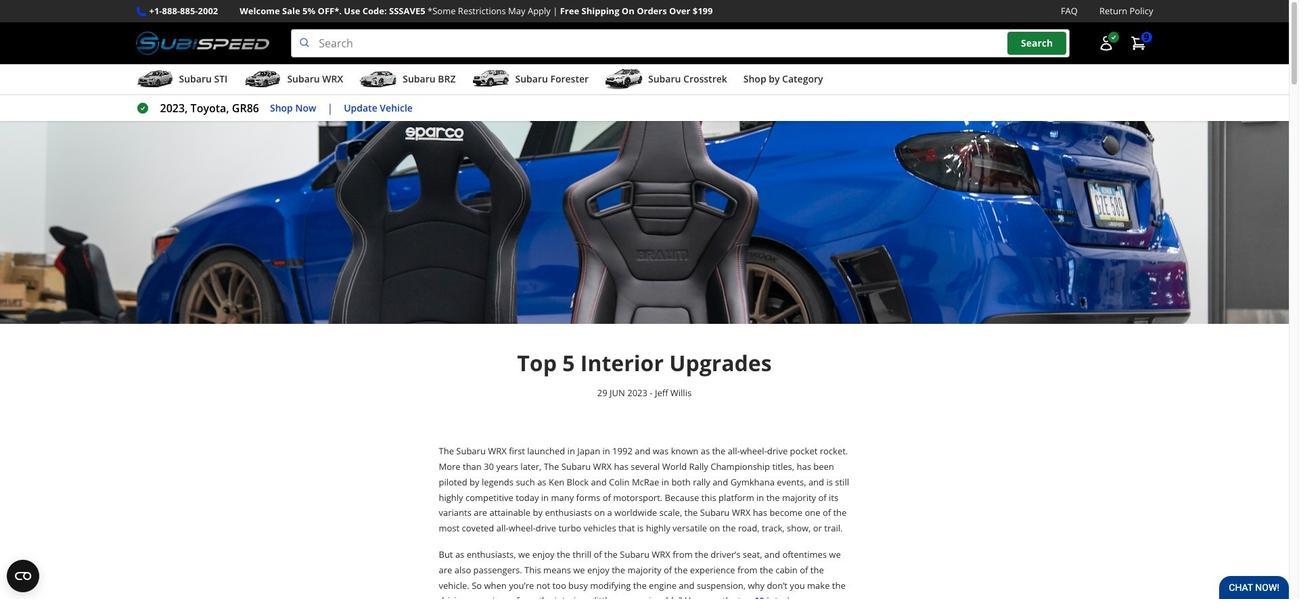 Task type: locate. For each thing, give the bounding box(es) containing it.
a subaru crosstrek thumbnail image image
[[605, 69, 643, 89]]

button image
[[1098, 35, 1114, 52]]

open widget image
[[7, 560, 39, 593]]

fallback image - no image provided image
[[0, 121, 1289, 324]]



Task type: describe. For each thing, give the bounding box(es) containing it.
subispeed logo image
[[136, 29, 269, 58]]

a subaru brz thumbnail image image
[[359, 69, 397, 89]]

a subaru sti thumbnail image image
[[136, 69, 174, 89]]

a subaru forester thumbnail image image
[[472, 69, 510, 89]]

search input field
[[291, 29, 1069, 58]]

a subaru wrx thumbnail image image
[[244, 69, 282, 89]]



Task type: vqa. For each thing, say whether or not it's contained in the screenshot.
Privacy Policy Policy
no



